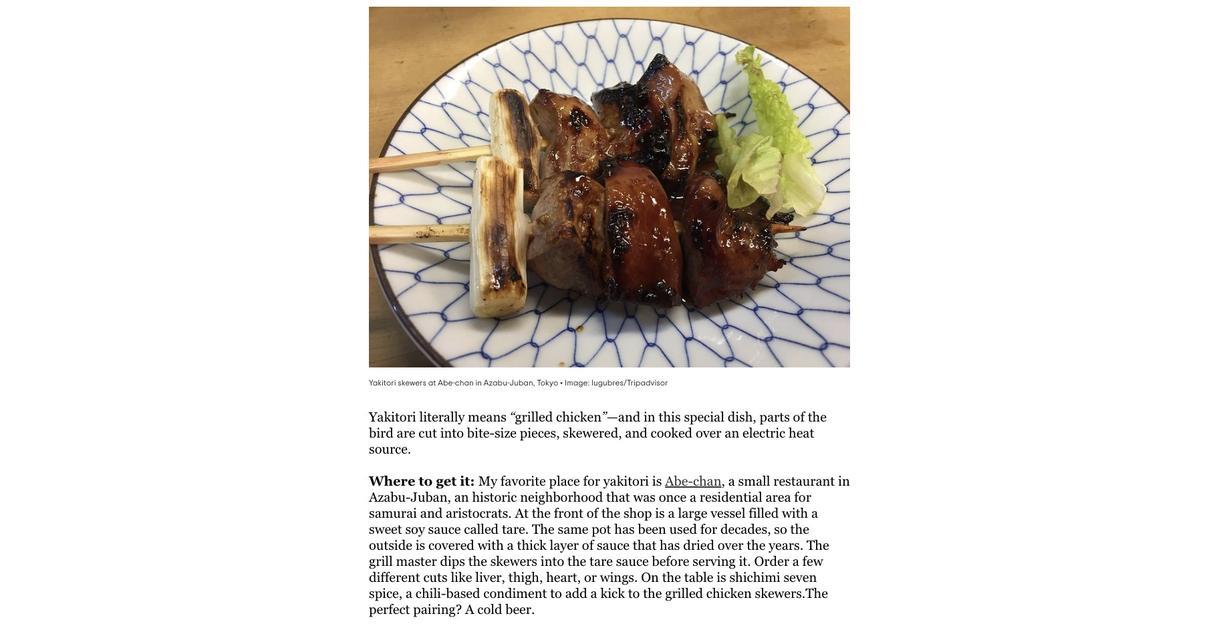 Task type: locate. For each thing, give the bounding box(es) containing it.
into
[[440, 426, 464, 440], [541, 554, 564, 569]]

neighborhood
[[520, 490, 603, 504]]

literally
[[420, 410, 465, 424]]

like
[[451, 570, 472, 585]]

1 vertical spatial for
[[795, 490, 812, 504]]

2 vertical spatial of
[[582, 538, 594, 553]]

and inside , a small restaurant in azabu-juban, an historic neighborhood that was once a residential area for samurai and aristocrats. at the front of the shop is a large vessel filled with a sweet soy sauce called tare. the same pot has been used for decades, so the outside is covered with a thick layer of sauce that has dried over the years. the grill master dips the skewers into the tare sauce before serving it. order a few different cuts like liver, thigh, heart, or wings. on the table is shichimi seven spice, a chili-based condiment to add a kick to the grilled chicken skewers.the perfect pairing? a cold beer.
[[420, 506, 443, 521]]

1 vertical spatial skewers
[[491, 554, 538, 569]]

the up thick
[[532, 522, 555, 537]]

skewers
[[398, 379, 427, 387], [491, 554, 538, 569]]

—and in this special dish, parts of the bird are cut into bite-size pieces, skewered, and cooked over an electric heat source.
[[369, 410, 830, 456]]

over inside —and in this special dish, parts of the bird are cut into bite-size pieces, skewered, and cooked over an electric heat source.
[[696, 426, 722, 440]]

1 horizontal spatial to
[[550, 586, 562, 601]]

of up tare
[[582, 538, 594, 553]]

samurai
[[369, 506, 417, 521]]

1 horizontal spatial chicken
[[707, 586, 752, 601]]

the right so
[[791, 522, 810, 537]]

1 vertical spatial grilled
[[665, 586, 703, 601]]

0 vertical spatial skewers
[[398, 379, 427, 387]]

2 horizontal spatial to
[[628, 586, 640, 601]]

cut
[[419, 426, 437, 440]]

that down been
[[633, 538, 657, 553]]

a right , on the right of page
[[729, 474, 735, 488]]

on
[[641, 570, 659, 585]]

for down restaurant
[[795, 490, 812, 504]]

1 vertical spatial and
[[420, 506, 443, 521]]

0 vertical spatial chicken
[[556, 410, 602, 424]]

over down special
[[696, 426, 722, 440]]

0 vertical spatial in
[[476, 379, 482, 387]]

1 vertical spatial the
[[807, 538, 829, 553]]

has
[[615, 522, 635, 537], [660, 538, 680, 553]]

1 horizontal spatial with
[[782, 506, 808, 521]]

a down the once on the bottom of page
[[668, 506, 675, 521]]

an down it:
[[454, 490, 469, 504]]

0 horizontal spatial grilled
[[515, 410, 553, 424]]

and
[[625, 426, 648, 440], [420, 506, 443, 521]]

chan up the residential
[[693, 474, 722, 488]]

in left this
[[644, 410, 656, 424]]

sauce down "pot" on the bottom of the page
[[597, 538, 630, 553]]

0 vertical spatial juban,
[[510, 379, 535, 387]]

thick
[[517, 538, 547, 553]]

parts
[[760, 410, 790, 424]]

1 vertical spatial an
[[454, 490, 469, 504]]

master
[[396, 554, 437, 569]]

grilled down the table at bottom right
[[665, 586, 703, 601]]

dish,
[[728, 410, 757, 424]]

skewers left at
[[398, 379, 427, 387]]

0 vertical spatial chan
[[455, 379, 474, 387]]

skewers.the
[[755, 586, 828, 601]]

restaurant
[[774, 474, 835, 488]]

0 horizontal spatial an
[[454, 490, 469, 504]]

called
[[464, 522, 499, 537]]

it.
[[739, 554, 751, 569]]

yakitori for yakitori literally means " grilled chicken "
[[369, 410, 416, 424]]

1 horizontal spatial grilled
[[665, 586, 703, 601]]

historic
[[472, 490, 517, 504]]

lugubres/tripadvisor
[[592, 379, 668, 387]]

has up before
[[660, 538, 680, 553]]

1 horizontal spatial for
[[700, 522, 718, 537]]

0 vertical spatial into
[[440, 426, 464, 440]]

0 horizontal spatial juban,
[[411, 490, 451, 504]]

into up heart,
[[541, 554, 564, 569]]

skewers up thigh,
[[491, 554, 538, 569]]

0 horizontal spatial the
[[532, 522, 555, 537]]

0 vertical spatial sauce
[[428, 522, 461, 537]]

0 horizontal spatial azabu-
[[369, 490, 411, 504]]

0 horizontal spatial for
[[583, 474, 600, 488]]

to
[[419, 474, 433, 488], [550, 586, 562, 601], [628, 586, 640, 601]]

1 yakitori from the top
[[369, 379, 396, 387]]

to left get
[[419, 474, 433, 488]]

juban, down get
[[411, 490, 451, 504]]

1 vertical spatial chicken
[[707, 586, 752, 601]]

grilled
[[515, 410, 553, 424], [665, 586, 703, 601]]

1 vertical spatial sauce
[[597, 538, 630, 553]]

0 vertical spatial and
[[625, 426, 648, 440]]

0 vertical spatial that
[[606, 490, 630, 504]]

0 horizontal spatial with
[[478, 538, 504, 553]]

1 horizontal spatial the
[[807, 538, 829, 553]]

juban,
[[510, 379, 535, 387], [411, 490, 451, 504]]

filled
[[749, 506, 779, 521]]

0 horizontal spatial into
[[440, 426, 464, 440]]

0 vertical spatial abe-
[[438, 379, 455, 387]]

order
[[754, 554, 789, 569]]

azabu- up the 'yakitori literally means " grilled chicken "'
[[484, 379, 510, 387]]

a
[[729, 474, 735, 488], [690, 490, 697, 504], [668, 506, 675, 521], [812, 506, 818, 521], [507, 538, 514, 553], [793, 554, 799, 569], [406, 586, 412, 601], [591, 586, 597, 601]]

the
[[808, 410, 827, 424], [532, 506, 551, 521], [602, 506, 621, 521], [791, 522, 810, 537], [747, 538, 766, 553], [468, 554, 487, 569], [568, 554, 586, 569], [662, 570, 681, 585], [643, 586, 662, 601]]

in inside —and in this special dish, parts of the bird are cut into bite-size pieces, skewered, and cooked over an electric heat source.
[[644, 410, 656, 424]]

the down decades,
[[747, 538, 766, 553]]

or
[[584, 570, 597, 585]]

with up so
[[782, 506, 808, 521]]

yakitori
[[369, 379, 396, 387], [369, 410, 416, 424]]

chicken up skewered,
[[556, 410, 602, 424]]

1 horizontal spatial abe-
[[665, 474, 693, 488]]

that
[[606, 490, 630, 504], [633, 538, 657, 553]]

cold
[[478, 602, 502, 617]]

aristocrats.
[[446, 506, 512, 521]]

into down literally on the left bottom
[[440, 426, 464, 440]]

1 horizontal spatial an
[[725, 426, 740, 440]]

abe- up the once on the bottom of page
[[665, 474, 693, 488]]

1 vertical spatial that
[[633, 538, 657, 553]]

the down before
[[662, 570, 681, 585]]

of up "pot" on the bottom of the page
[[587, 506, 598, 521]]

1 vertical spatial abe-
[[665, 474, 693, 488]]

chicken down shichimi
[[707, 586, 752, 601]]

in up means
[[476, 379, 482, 387]]

yakitori up bird at the left of the page
[[369, 410, 416, 424]]

1 vertical spatial yakitori
[[369, 410, 416, 424]]

1 vertical spatial chan
[[693, 474, 722, 488]]

beer.
[[506, 602, 535, 617]]

with
[[782, 506, 808, 521], [478, 538, 504, 553]]

pair of chicken skewers on a plate with lettuce image
[[369, 6, 850, 367]]

1 vertical spatial in
[[644, 410, 656, 424]]

0 vertical spatial yakitori
[[369, 379, 396, 387]]

that down yakitori
[[606, 490, 630, 504]]

dried
[[683, 538, 715, 553]]

0 horizontal spatial chicken
[[556, 410, 602, 424]]

1 vertical spatial azabu-
[[369, 490, 411, 504]]

0 vertical spatial the
[[532, 522, 555, 537]]

the up heat on the right
[[808, 410, 827, 424]]

abe-
[[438, 379, 455, 387], [665, 474, 693, 488]]

chan
[[455, 379, 474, 387], [693, 474, 722, 488]]

wings.
[[600, 570, 638, 585]]

yakitori left at
[[369, 379, 396, 387]]

0 vertical spatial has
[[615, 522, 635, 537]]

0 vertical spatial an
[[725, 426, 740, 440]]

condiment
[[484, 586, 547, 601]]

1 vertical spatial into
[[541, 554, 564, 569]]

yakitori for yakitori skewers at abe-chan in azabu-juban, tokyo image: lugubres/tripadvisor
[[369, 379, 396, 387]]

chili-
[[416, 586, 446, 601]]

1 vertical spatial over
[[718, 538, 744, 553]]

in right restaurant
[[838, 474, 850, 488]]

1 horizontal spatial chan
[[693, 474, 722, 488]]

of
[[793, 410, 805, 424], [587, 506, 598, 521], [582, 538, 594, 553]]

1 horizontal spatial has
[[660, 538, 680, 553]]

is up the was
[[652, 474, 662, 488]]

the up few
[[807, 538, 829, 553]]

an down dish,
[[725, 426, 740, 440]]

1 horizontal spatial skewers
[[491, 554, 538, 569]]

and up soy
[[420, 506, 443, 521]]

the down layer
[[568, 554, 586, 569]]

a down abe-chan "link"
[[690, 490, 697, 504]]

and inside —and in this special dish, parts of the bird are cut into bite-size pieces, skewered, and cooked over an electric heat source.
[[625, 426, 648, 440]]

and down —and
[[625, 426, 648, 440]]

at
[[515, 506, 529, 521]]

outside
[[369, 538, 412, 553]]

into inside , a small restaurant in azabu-juban, an historic neighborhood that was once a residential area for samurai and aristocrats. at the front of the shop is a large vessel filled with a sweet soy sauce called tare. the same pot has been used for decades, so the outside is covered with a thick layer of sauce that has dried over the years. the grill master dips the skewers into the tare sauce before serving it. order a few different cuts like liver, thigh, heart, or wings. on the table is shichimi seven spice, a chili-based condiment to add a kick to the grilled chicken skewers.the perfect pairing? a cold beer.
[[541, 554, 564, 569]]

has down 'shop'
[[615, 522, 635, 537]]

the up the liver,
[[468, 554, 487, 569]]

tare
[[590, 554, 613, 569]]

0 horizontal spatial abe-
[[438, 379, 455, 387]]

azabu- down where in the bottom of the page
[[369, 490, 411, 504]]

chan right at
[[455, 379, 474, 387]]

to right kick
[[628, 586, 640, 601]]

table
[[684, 570, 714, 585]]

perfect
[[369, 602, 410, 617]]

2 horizontal spatial in
[[838, 474, 850, 488]]

serving
[[693, 554, 736, 569]]

1 horizontal spatial in
[[644, 410, 656, 424]]

my
[[478, 474, 497, 488]]

2 horizontal spatial for
[[795, 490, 812, 504]]

few
[[803, 554, 823, 569]]

0 vertical spatial azabu-
[[484, 379, 510, 387]]

0 horizontal spatial chan
[[455, 379, 474, 387]]

2 vertical spatial in
[[838, 474, 850, 488]]

over
[[696, 426, 722, 440], [718, 538, 744, 553]]

over up it. on the right
[[718, 538, 744, 553]]

1 horizontal spatial into
[[541, 554, 564, 569]]

0 horizontal spatial and
[[420, 506, 443, 521]]

thigh,
[[509, 570, 543, 585]]

in
[[476, 379, 482, 387], [644, 410, 656, 424], [838, 474, 850, 488]]

this
[[659, 410, 681, 424]]

sauce up covered
[[428, 522, 461, 537]]

2 yakitori from the top
[[369, 410, 416, 424]]

juban, left tokyo
[[510, 379, 535, 387]]

grilled up pieces,
[[515, 410, 553, 424]]

of up heat on the right
[[793, 410, 805, 424]]

grilled inside , a small restaurant in azabu-juban, an historic neighborhood that was once a residential area for samurai and aristocrats. at the front of the shop is a large vessel filled with a sweet soy sauce called tare. the same pot has been used for decades, so the outside is covered with a thick layer of sauce that has dried over the years. the grill master dips the skewers into the tare sauce before serving it. order a few different cuts like liver, thigh, heart, or wings. on the table is shichimi seven spice, a chili-based condiment to add a kick to the grilled chicken skewers.the perfect pairing? a cold beer.
[[665, 586, 703, 601]]

0 vertical spatial over
[[696, 426, 722, 440]]

based
[[446, 586, 480, 601]]

1 vertical spatial juban,
[[411, 490, 451, 504]]

a down or
[[591, 586, 597, 601]]

1 horizontal spatial and
[[625, 426, 648, 440]]

for right 'place'
[[583, 474, 600, 488]]

for up 'dried'
[[700, 522, 718, 537]]

decades,
[[721, 522, 771, 537]]

with down called
[[478, 538, 504, 553]]

sauce up wings.
[[616, 554, 649, 569]]

0 vertical spatial of
[[793, 410, 805, 424]]

to down heart,
[[550, 586, 562, 601]]

abe- right at
[[438, 379, 455, 387]]



Task type: describe. For each thing, give the bounding box(es) containing it.
into inside —and in this special dish, parts of the bird are cut into bite-size pieces, skewered, and cooked over an electric heat source.
[[440, 426, 464, 440]]

heat
[[789, 426, 815, 440]]

sweet
[[369, 522, 402, 537]]

juban, inside , a small restaurant in azabu-juban, an historic neighborhood that was once a residential area for samurai and aristocrats. at the front of the shop is a large vessel filled with a sweet soy sauce called tare. the same pot has been used for decades, so the outside is covered with a thick layer of sauce that has dried over the years. the grill master dips the skewers into the tare sauce before serving it. order a few different cuts like liver, thigh, heart, or wings. on the table is shichimi seven spice, a chili-based condiment to add a kick to the grilled chicken skewers.the perfect pairing? a cold beer.
[[411, 490, 451, 504]]

where to get it: my favorite place for yakitori is abe-chan
[[369, 474, 722, 488]]

heart,
[[546, 570, 581, 585]]

front
[[554, 506, 584, 521]]

"
[[510, 410, 515, 424]]

bird
[[369, 426, 394, 440]]

1 vertical spatial of
[[587, 506, 598, 521]]

, a small restaurant in azabu-juban, an historic neighborhood that was once a residential area for samurai and aristocrats. at the front of the shop is a large vessel filled with a sweet soy sauce called tare. the same pot has been used for decades, so the outside is covered with a thick layer of sauce that has dried over the years. the grill master dips the skewers into the tare sauce before serving it. order a few different cuts like liver, thigh, heart, or wings. on the table is shichimi seven spice, a chili-based condiment to add a kick to the grilled chicken skewers.the perfect pairing? a cold beer.
[[369, 474, 853, 617]]

vessel
[[711, 506, 746, 521]]

yakitori
[[604, 474, 649, 488]]

abe-chan link
[[665, 474, 722, 488]]

tare.
[[502, 522, 529, 537]]

1 vertical spatial with
[[478, 538, 504, 553]]

0 vertical spatial grilled
[[515, 410, 553, 424]]

add
[[565, 586, 588, 601]]

the up "pot" on the bottom of the page
[[602, 506, 621, 521]]

seven
[[784, 570, 817, 585]]

in inside , a small restaurant in azabu-juban, an historic neighborhood that was once a residential area for samurai and aristocrats. at the front of the shop is a large vessel filled with a sweet soy sauce called tare. the same pot has been used for decades, so the outside is covered with a thick layer of sauce that has dried over the years. the grill master dips the skewers into the tare sauce before serving it. order a few different cuts like liver, thigh, heart, or wings. on the table is shichimi seven spice, a chili-based condiment to add a kick to the grilled chicken skewers.the perfect pairing? a cold beer.
[[838, 474, 850, 488]]

residential
[[700, 490, 763, 504]]

large
[[678, 506, 708, 521]]

different
[[369, 570, 420, 585]]

soy
[[405, 522, 425, 537]]

is up master
[[416, 538, 425, 553]]

an inside , a small restaurant in azabu-juban, an historic neighborhood that was once a residential area for samurai and aristocrats. at the front of the shop is a large vessel filled with a sweet soy sauce called tare. the same pot has been used for decades, so the outside is covered with a thick layer of sauce that has dried over the years. the grill master dips the skewers into the tare sauce before serving it. order a few different cuts like liver, thigh, heart, or wings. on the table is shichimi seven spice, a chili-based condiment to add a kick to the grilled chicken skewers.the perfect pairing? a cold beer.
[[454, 490, 469, 504]]

0 horizontal spatial to
[[419, 474, 433, 488]]

cuts
[[423, 570, 448, 585]]

the right at
[[532, 506, 551, 521]]

are
[[397, 426, 416, 440]]

small
[[739, 474, 770, 488]]

means
[[468, 410, 507, 424]]

1 vertical spatial has
[[660, 538, 680, 553]]

1 horizontal spatial juban,
[[510, 379, 535, 387]]

is up been
[[655, 506, 665, 521]]

area
[[766, 490, 791, 504]]

special
[[684, 410, 725, 424]]

get
[[436, 474, 457, 488]]

once
[[659, 490, 687, 504]]

place
[[549, 474, 580, 488]]

yakitori literally means " grilled chicken "
[[369, 410, 607, 424]]

layer
[[550, 538, 579, 553]]

azabu- inside , a small restaurant in azabu-juban, an historic neighborhood that was once a residential area for samurai and aristocrats. at the front of the shop is a large vessel filled with a sweet soy sauce called tare. the same pot has been used for decades, so the outside is covered with a thick layer of sauce that has dried over the years. the grill master dips the skewers into the tare sauce before serving it. order a few different cuts like liver, thigh, heart, or wings. on the table is shichimi seven spice, a chili-based condiment to add a kick to the grilled chicken skewers.the perfect pairing? a cold beer.
[[369, 490, 411, 504]]

1 horizontal spatial that
[[633, 538, 657, 553]]

chicken inside , a small restaurant in azabu-juban, an historic neighborhood that was once a residential area for samurai and aristocrats. at the front of the shop is a large vessel filled with a sweet soy sauce called tare. the same pot has been used for decades, so the outside is covered with a thick layer of sauce that has dried over the years. the grill master dips the skewers into the tare sauce before serving it. order a few different cuts like liver, thigh, heart, or wings. on the table is shichimi seven spice, a chili-based condiment to add a kick to the grilled chicken skewers.the perfect pairing? a cold beer.
[[707, 586, 752, 601]]

so
[[774, 522, 787, 537]]

covered
[[429, 538, 475, 553]]

pieces,
[[520, 426, 560, 440]]

0 horizontal spatial skewers
[[398, 379, 427, 387]]

same
[[558, 522, 589, 537]]

—and
[[607, 410, 641, 424]]

skewered,
[[563, 426, 622, 440]]

0 vertical spatial with
[[782, 506, 808, 521]]

kick
[[601, 586, 625, 601]]

the down on
[[643, 586, 662, 601]]

bite-
[[467, 426, 495, 440]]

it:
[[460, 474, 475, 488]]

skewers inside , a small restaurant in azabu-juban, an historic neighborhood that was once a residential area for samurai and aristocrats. at the front of the shop is a large vessel filled with a sweet soy sauce called tare. the same pot has been used for decades, so the outside is covered with a thick layer of sauce that has dried over the years. the grill master dips the skewers into the tare sauce before serving it. order a few different cuts like liver, thigh, heart, or wings. on the table is shichimi seven spice, a chili-based condiment to add a kick to the grilled chicken skewers.the perfect pairing? a cold beer.
[[491, 554, 538, 569]]

tokyo
[[537, 379, 558, 387]]

0 vertical spatial for
[[583, 474, 600, 488]]

a up "seven"
[[793, 554, 799, 569]]

0 horizontal spatial in
[[476, 379, 482, 387]]

an inside —and in this special dish, parts of the bird are cut into bite-size pieces, skewered, and cooked over an electric heat source.
[[725, 426, 740, 440]]

2 vertical spatial sauce
[[616, 554, 649, 569]]

2 vertical spatial for
[[700, 522, 718, 537]]

favorite
[[501, 474, 546, 488]]

0 horizontal spatial that
[[606, 490, 630, 504]]

where
[[369, 474, 415, 488]]

spice,
[[369, 586, 403, 601]]

dips
[[440, 554, 465, 569]]

a
[[465, 602, 474, 617]]

over inside , a small restaurant in azabu-juban, an historic neighborhood that was once a residential area for samurai and aristocrats. at the front of the shop is a large vessel filled with a sweet soy sauce called tare. the same pot has been used for decades, so the outside is covered with a thick layer of sauce that has dried over the years. the grill master dips the skewers into the tare sauce before serving it. order a few different cuts like liver, thigh, heart, or wings. on the table is shichimi seven spice, a chili-based condiment to add a kick to the grilled chicken skewers.the perfect pairing? a cold beer.
[[718, 538, 744, 553]]

image:
[[565, 379, 590, 387]]

before
[[652, 554, 690, 569]]

size
[[495, 426, 517, 440]]

was
[[633, 490, 656, 504]]

grill
[[369, 554, 393, 569]]

the inside —and in this special dish, parts of the bird are cut into bite-size pieces, skewered, and cooked over an electric heat source.
[[808, 410, 827, 424]]

a down restaurant
[[812, 506, 818, 521]]

of inside —and in this special dish, parts of the bird are cut into bite-size pieces, skewered, and cooked over an electric heat source.
[[793, 410, 805, 424]]

0 horizontal spatial has
[[615, 522, 635, 537]]

years.
[[769, 538, 804, 553]]

,
[[722, 474, 725, 488]]

liver,
[[475, 570, 505, 585]]

source.
[[369, 442, 411, 456]]

is down serving
[[717, 570, 726, 585]]

pairing?
[[413, 602, 462, 617]]

"
[[602, 410, 607, 424]]

been
[[638, 522, 666, 537]]

pot
[[592, 522, 611, 537]]

a down tare.
[[507, 538, 514, 553]]

cooked
[[651, 426, 693, 440]]

1 horizontal spatial azabu-
[[484, 379, 510, 387]]

at
[[428, 379, 436, 387]]

shop
[[624, 506, 652, 521]]

shichimi
[[730, 570, 781, 585]]

a down different
[[406, 586, 412, 601]]

used
[[670, 522, 697, 537]]

electric
[[743, 426, 786, 440]]



Task type: vqa. For each thing, say whether or not it's contained in the screenshot.
spice,
yes



